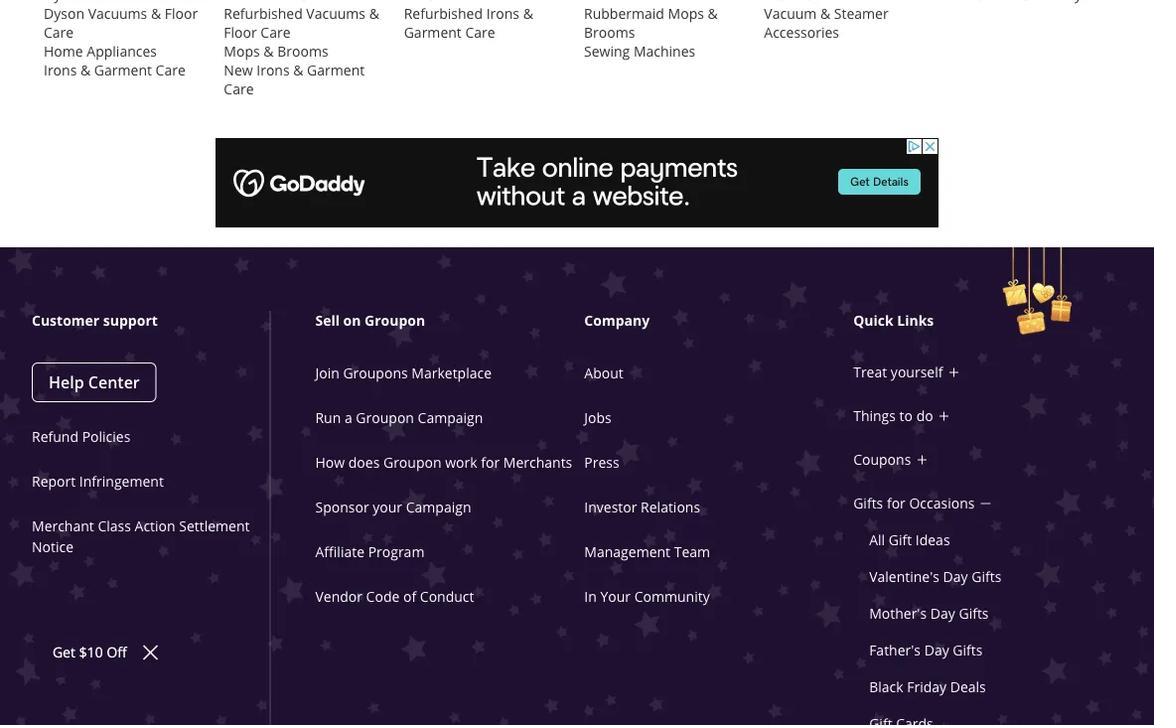 Task type: vqa. For each thing, say whether or not it's contained in the screenshot.
bottommost 8 ratings "icon"
no



Task type: locate. For each thing, give the bounding box(es) containing it.
sell on groupon heading
[[315, 311, 613, 331]]

irons
[[487, 4, 520, 22], [44, 61, 77, 79], [257, 61, 290, 79]]

all
[[870, 531, 885, 549]]

0 horizontal spatial refurbished
[[224, 4, 303, 22]]

groupon right a
[[356, 408, 414, 427]]

0 horizontal spatial garment
[[94, 61, 152, 79]]

machines
[[634, 42, 696, 60]]

0 vertical spatial floor
[[165, 4, 198, 22]]

day for father's
[[925, 641, 950, 659]]

2 horizontal spatial irons
[[487, 4, 520, 22]]

brooms up the sewing
[[584, 23, 635, 41]]

care
[[44, 23, 74, 41], [261, 23, 291, 41], [465, 23, 495, 41], [156, 61, 186, 79], [224, 80, 254, 98]]

management team link
[[585, 543, 711, 561]]

1 vertical spatial campaign
[[406, 498, 471, 516]]

valentine's day gifts link
[[870, 567, 1002, 586]]

day for mother's
[[931, 604, 956, 623]]

vacuums
[[88, 4, 147, 22], [306, 4, 366, 22]]

new
[[224, 61, 253, 79]]

join groupons marketplace link
[[315, 364, 492, 382]]

floor up irons & garment care link
[[165, 4, 198, 22]]

to
[[900, 407, 913, 425]]

0 horizontal spatial mops
[[224, 42, 260, 60]]

for up gift
[[887, 494, 906, 513]]

garment inside refurbished irons & garment care
[[404, 23, 462, 41]]

1 refurbished from the left
[[224, 4, 303, 22]]

1 horizontal spatial garment
[[307, 61, 365, 79]]

1 horizontal spatial for
[[887, 494, 906, 513]]

vacuums inside dyson vacuums & floor care home appliances irons & garment care
[[88, 4, 147, 22]]

gifts for mother's day gifts
[[959, 604, 989, 623]]

2 vertical spatial groupon
[[383, 453, 442, 472]]

0 horizontal spatial vacuums
[[88, 4, 147, 22]]

rubbermaid mops & brooms link
[[584, 4, 718, 41]]

1 vertical spatial day
[[931, 604, 956, 623]]

sewing machines link
[[584, 42, 696, 60]]

floor inside dyson vacuums & floor care home appliances irons & garment care
[[165, 4, 198, 22]]

vacuums up appliances
[[88, 4, 147, 22]]

company heading
[[585, 311, 883, 331]]

all gift ideas link
[[870, 531, 950, 549]]

action
[[135, 517, 176, 535]]

press link
[[585, 453, 620, 472]]

things to do
[[854, 407, 934, 425]]

vendor code of conduct
[[315, 587, 474, 606]]

0 vertical spatial day
[[944, 567, 968, 586]]

in
[[585, 587, 597, 606]]

gifts down valentine's day gifts
[[959, 604, 989, 623]]

report infringement link
[[32, 472, 164, 490]]

groupon inside heading
[[365, 311, 425, 330]]

day
[[944, 567, 968, 586], [931, 604, 956, 623], [925, 641, 950, 659]]

for
[[481, 453, 500, 472], [887, 494, 906, 513]]

mops
[[668, 4, 704, 22], [224, 42, 260, 60]]

1 horizontal spatial vacuums
[[306, 4, 366, 22]]

community
[[635, 587, 710, 606]]

mother's day gifts link
[[870, 604, 989, 623]]

campaign down how does groupon work for merchants
[[406, 498, 471, 516]]

1 vertical spatial floor
[[224, 23, 257, 41]]

gifts up deals on the right of page
[[953, 641, 983, 659]]

1 vacuums from the left
[[88, 4, 147, 22]]

accessories
[[764, 23, 840, 41]]

manufacturer refurbished vacuums & floor care mops & brooms new irons & garment care
[[224, 0, 379, 98]]

center
[[88, 372, 140, 394]]

help
[[49, 372, 84, 394]]

1 horizontal spatial floor
[[224, 23, 257, 41]]

& left vacuum
[[708, 4, 718, 22]]

gifts up mother's day gifts
[[972, 567, 1002, 586]]

help center
[[49, 372, 140, 394]]

1 horizontal spatial refurbished
[[404, 4, 483, 22]]

notice
[[32, 538, 74, 556]]

1 horizontal spatial brooms
[[584, 23, 635, 41]]

0 horizontal spatial brooms
[[277, 42, 328, 60]]

father's
[[870, 641, 921, 659]]

join groupons marketplace
[[315, 364, 492, 382]]

1 vertical spatial for
[[887, 494, 906, 513]]

0 horizontal spatial irons
[[44, 61, 77, 79]]

& up the new irons & garment care link
[[264, 42, 274, 60]]

rubbermaid
[[584, 4, 665, 22]]

investor relations link
[[585, 498, 701, 516]]

0 horizontal spatial for
[[481, 453, 500, 472]]

& up accessories on the right of the page
[[821, 4, 831, 22]]

treat
[[854, 363, 887, 382]]

0 horizontal spatial floor
[[165, 4, 198, 22]]

2 vertical spatial day
[[925, 641, 950, 659]]

deals
[[951, 678, 986, 696]]

vacuum & steamer accessories link
[[764, 4, 889, 41]]

mops & brooms link
[[224, 42, 328, 60]]

appliances
[[87, 42, 157, 60]]

day down 'mother's day gifts' link
[[925, 641, 950, 659]]

merchant class action settlement notice
[[32, 517, 250, 556]]

settlement
[[179, 517, 250, 535]]

jobs link
[[585, 408, 612, 427]]

2 refurbished from the left
[[404, 4, 483, 22]]

groupon
[[365, 311, 425, 330], [356, 408, 414, 427], [383, 453, 442, 472]]

0 vertical spatial groupon
[[365, 311, 425, 330]]

brooms
[[584, 23, 635, 41], [277, 42, 328, 60]]

irons inside dyson vacuums & floor care home appliances irons & garment care
[[44, 61, 77, 79]]

merchant
[[32, 517, 94, 535]]

groupon down run a groupon campaign link on the left of the page
[[383, 453, 442, 472]]

groupon for a
[[356, 408, 414, 427]]

0 vertical spatial mops
[[668, 4, 704, 22]]

do
[[917, 407, 934, 425]]

gifts for father's day gifts
[[953, 641, 983, 659]]

in your community link
[[585, 587, 710, 606]]

irons inside manufacturer refurbished vacuums & floor care mops & brooms new irons & garment care
[[257, 61, 290, 79]]

& left rubbermaid
[[523, 4, 533, 22]]

policies
[[82, 427, 131, 446]]

1 vertical spatial mops
[[224, 42, 260, 60]]

floor
[[165, 4, 198, 22], [224, 23, 257, 41]]

& left refurbished irons & garment care at top left
[[369, 4, 379, 22]]

groupon right on
[[365, 311, 425, 330]]

advertisement region
[[216, 138, 939, 228]]

quick links heading
[[854, 311, 1152, 331]]

mother's day gifts
[[870, 604, 989, 623]]

1 vertical spatial brooms
[[277, 42, 328, 60]]

dyson vacuums & floor care link
[[44, 4, 198, 41]]

marketplace
[[412, 364, 492, 382]]

& inside refurbished irons & garment care
[[523, 4, 533, 22]]

conduct
[[420, 587, 474, 606]]

mops up new
[[224, 42, 260, 60]]

2 vacuums from the left
[[306, 4, 366, 22]]

day down ideas
[[944, 567, 968, 586]]

coupons
[[854, 451, 911, 469]]

floor inside manufacturer refurbished vacuums & floor care mops & brooms new irons & garment care
[[224, 23, 257, 41]]

campaign down the marketplace
[[418, 408, 483, 427]]

vacuums down manufacturer in the top of the page
[[306, 4, 366, 22]]

day down valentine's day gifts
[[931, 604, 956, 623]]

& down home appliances link
[[80, 61, 91, 79]]

mops up "machines"
[[668, 4, 704, 22]]

garment inside manufacturer refurbished vacuums & floor care mops & brooms new irons & garment care
[[307, 61, 365, 79]]

1 horizontal spatial mops
[[668, 4, 704, 22]]

code
[[366, 587, 400, 606]]

campaign
[[418, 408, 483, 427], [406, 498, 471, 516]]

refurbished inside refurbished irons & garment care
[[404, 4, 483, 22]]

floor up new
[[224, 23, 257, 41]]

& down mops & brooms link
[[293, 61, 304, 79]]

brooms up the new irons & garment care link
[[277, 42, 328, 60]]

0 vertical spatial brooms
[[584, 23, 635, 41]]

for right work
[[481, 453, 500, 472]]

1 vertical spatial groupon
[[356, 408, 414, 427]]

refund
[[32, 427, 79, 446]]

2 horizontal spatial garment
[[404, 23, 462, 41]]

brooms inside rubbermaid mops & brooms sewing machines
[[584, 23, 635, 41]]

home
[[44, 42, 83, 60]]

1 horizontal spatial irons
[[257, 61, 290, 79]]

refurbished
[[224, 4, 303, 22], [404, 4, 483, 22]]

sponsor your campaign link
[[315, 498, 471, 516]]



Task type: describe. For each thing, give the bounding box(es) containing it.
how does groupon work for merchants
[[315, 453, 573, 472]]

report
[[32, 472, 76, 490]]

gifts up all
[[854, 494, 884, 513]]

black friday deals
[[870, 678, 986, 696]]

valentine's day gifts
[[870, 567, 1002, 586]]

brooms inside manufacturer refurbished vacuums & floor care mops & brooms new irons & garment care
[[277, 42, 328, 60]]

mops inside manufacturer refurbished vacuums & floor care mops & brooms new irons & garment care
[[224, 42, 260, 60]]

in your community
[[585, 587, 710, 606]]

about
[[585, 364, 624, 382]]

team
[[674, 543, 711, 561]]

quick
[[854, 311, 894, 330]]

father's day gifts link
[[870, 641, 983, 659]]

gifts for occasions
[[854, 494, 975, 513]]

customer support heading
[[32, 311, 280, 331]]

affiliate program
[[315, 543, 425, 561]]

friday
[[907, 678, 947, 696]]

sell
[[315, 311, 340, 330]]

investor
[[585, 498, 637, 516]]

refund policies
[[32, 427, 131, 446]]

about link
[[585, 364, 624, 382]]

dyson vacuums & floor care home appliances irons & garment care
[[44, 4, 198, 79]]

mother's
[[870, 604, 927, 623]]

refurbished irons & garment care
[[404, 4, 533, 41]]

run a groupon campaign
[[315, 408, 483, 427]]

father's day gifts
[[870, 641, 983, 659]]

join
[[315, 364, 340, 382]]

jobs
[[585, 408, 612, 427]]

management
[[585, 543, 671, 561]]

a
[[345, 408, 352, 427]]

garment inside dyson vacuums & floor care home appliances irons & garment care
[[94, 61, 152, 79]]

rubbermaid mops & brooms sewing machines
[[584, 4, 718, 60]]

groupons
[[343, 364, 408, 382]]

black
[[870, 678, 904, 696]]

day for valentine's
[[944, 567, 968, 586]]

your
[[601, 587, 631, 606]]

sewing
[[584, 42, 630, 60]]

help center link
[[32, 363, 157, 403]]

all gift ideas
[[870, 531, 950, 549]]

vacuums inside manufacturer refurbished vacuums & floor care mops & brooms new irons & garment care
[[306, 4, 366, 22]]

yourself
[[891, 363, 943, 382]]

black friday deals link
[[870, 678, 986, 696]]

support
[[103, 311, 158, 330]]

& inside vacuum & steamer accessories
[[821, 4, 831, 22]]

vacuum & steamer accessories
[[764, 4, 889, 41]]

0 vertical spatial for
[[481, 453, 500, 472]]

class
[[98, 517, 131, 535]]

mops inside rubbermaid mops & brooms sewing machines
[[668, 4, 704, 22]]

affiliate
[[315, 543, 365, 561]]

quick links
[[854, 311, 934, 330]]

run a groupon campaign link
[[315, 408, 483, 427]]

management team
[[585, 543, 711, 561]]

on
[[343, 311, 361, 330]]

refurbished irons & garment care link
[[404, 4, 533, 41]]

occasions
[[910, 494, 975, 513]]

groupon for on
[[365, 311, 425, 330]]

irons & garment care link
[[44, 61, 186, 79]]

0 vertical spatial campaign
[[418, 408, 483, 427]]

your
[[373, 498, 402, 516]]

irons inside refurbished irons & garment care
[[487, 4, 520, 22]]

& inside rubbermaid mops & brooms sewing machines
[[708, 4, 718, 22]]

home appliances link
[[44, 42, 157, 60]]

steamer
[[834, 4, 889, 22]]

how
[[315, 453, 345, 472]]

program
[[368, 543, 425, 561]]

dyson
[[44, 4, 84, 22]]

does
[[349, 453, 380, 472]]

run
[[315, 408, 341, 427]]

merchants
[[504, 453, 573, 472]]

infringement
[[79, 472, 164, 490]]

relations
[[641, 498, 701, 516]]

sell on groupon
[[315, 311, 425, 330]]

customer
[[32, 311, 100, 330]]

sponsor
[[315, 498, 369, 516]]

affiliate program link
[[315, 543, 425, 561]]

report infringement
[[32, 472, 164, 490]]

manufacturer refurbished vacuums & floor care link
[[224, 0, 379, 41]]

care inside refurbished irons & garment care
[[465, 23, 495, 41]]

& up appliances
[[151, 4, 161, 22]]

gifts for valentine's day gifts
[[972, 567, 1002, 586]]

customer support
[[32, 311, 158, 330]]

groupon for does
[[383, 453, 442, 472]]

treat yourself
[[854, 363, 943, 382]]

of
[[403, 587, 416, 606]]

how does groupon work for merchants link
[[315, 453, 573, 472]]

valentine's
[[870, 567, 940, 586]]

vendor
[[315, 587, 363, 606]]

links
[[897, 311, 934, 330]]

refurbished inside manufacturer refurbished vacuums & floor care mops & brooms new irons & garment care
[[224, 4, 303, 22]]

manufacturer
[[224, 0, 313, 4]]

new irons & garment care link
[[224, 61, 365, 98]]

company
[[585, 311, 650, 330]]



